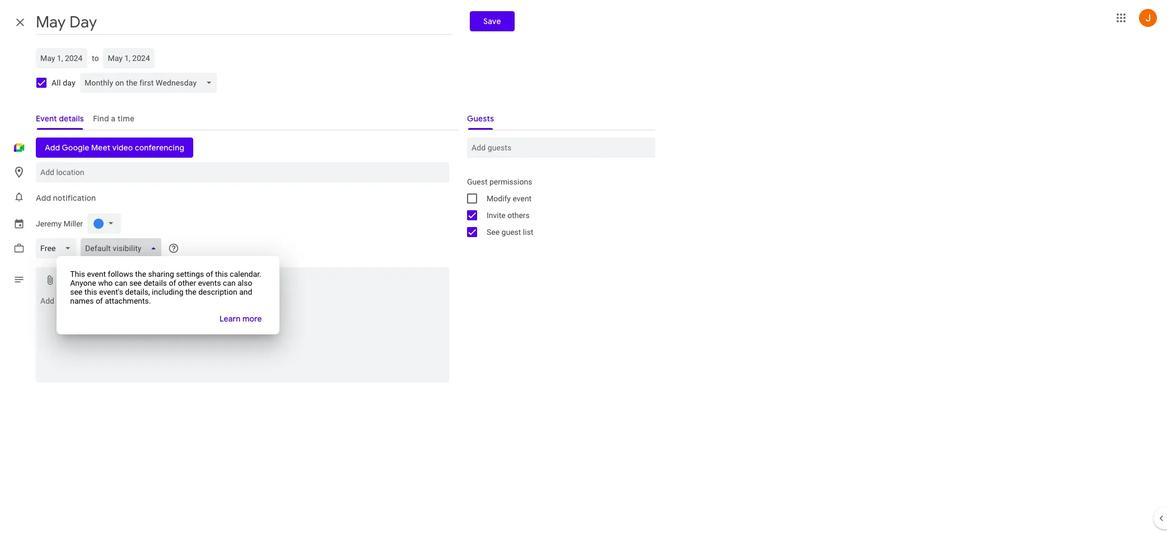 Task type: describe. For each thing, give the bounding box(es) containing it.
2 can from the left
[[223, 279, 236, 288]]

this
[[70, 270, 85, 279]]

all
[[52, 78, 61, 87]]

other
[[178, 279, 196, 288]]

save
[[483, 16, 501, 26]]

italic image
[[90, 275, 101, 288]]

also
[[238, 279, 252, 288]]

calendar.
[[230, 270, 262, 279]]

more
[[242, 314, 262, 324]]

modify
[[487, 194, 511, 203]]

add notification button
[[31, 185, 100, 212]]

Location text field
[[40, 162, 445, 183]]

1 vertical spatial the
[[185, 288, 196, 297]]

event for this
[[87, 270, 106, 279]]

End date text field
[[108, 52, 150, 65]]

events
[[198, 279, 221, 288]]

0 vertical spatial this
[[215, 270, 228, 279]]

sharing
[[148, 270, 174, 279]]

notification
[[53, 193, 96, 203]]

description
[[198, 288, 237, 297]]

bold image
[[70, 275, 81, 288]]

Guests text field
[[472, 138, 651, 158]]

guest permissions
[[467, 178, 532, 187]]

and
[[239, 288, 252, 297]]

Start date text field
[[40, 52, 83, 65]]

event for modify
[[513, 194, 532, 203]]

all day
[[52, 78, 76, 87]]

jeremy
[[36, 220, 62, 229]]

miller
[[64, 220, 83, 229]]

1 horizontal spatial see
[[129, 279, 142, 288]]

day
[[63, 78, 76, 87]]

jeremy miller
[[36, 220, 83, 229]]

to
[[92, 54, 99, 63]]

underline image
[[110, 275, 122, 288]]

details
[[144, 279, 167, 288]]

Description text field
[[36, 297, 449, 381]]

others
[[508, 211, 530, 220]]

group containing guest permissions
[[458, 174, 655, 241]]

formatting options toolbar
[[36, 268, 449, 295]]

learn
[[219, 314, 240, 324]]

numbered list image
[[136, 275, 147, 288]]

permissions
[[489, 178, 532, 187]]

bulleted list image
[[156, 275, 167, 288]]

visibility list box
[[80, 259, 161, 328]]



Task type: vqa. For each thing, say whether or not it's contained in the screenshot.
leftmost 5
no



Task type: locate. For each thing, give the bounding box(es) containing it.
0 horizontal spatial of
[[96, 297, 103, 306]]

the up details,
[[135, 270, 146, 279]]

this
[[215, 270, 228, 279], [84, 288, 97, 297]]

1 can from the left
[[115, 279, 127, 288]]

0 horizontal spatial event
[[87, 270, 106, 279]]

of
[[206, 270, 213, 279], [169, 279, 176, 288], [96, 297, 103, 306]]

invite others
[[487, 211, 530, 220]]

insert link image
[[181, 275, 192, 288]]

event inside this event follows the sharing settings of this calendar. anyone who can see details of other events can also see this event's details, including the description and names of attachments.
[[87, 270, 106, 279]]

1 horizontal spatial the
[[185, 288, 196, 297]]

see
[[487, 228, 500, 237]]

1 vertical spatial event
[[87, 270, 106, 279]]

this right remove formatting image
[[215, 270, 228, 279]]

of right settings
[[206, 270, 213, 279]]

attachments.
[[105, 297, 151, 306]]

including
[[152, 288, 183, 297]]

learn more
[[219, 314, 262, 324]]

event up others
[[513, 194, 532, 203]]

settings
[[176, 270, 204, 279]]

can
[[115, 279, 127, 288], [223, 279, 236, 288]]

the down settings
[[185, 288, 196, 297]]

add
[[36, 193, 51, 203]]

0 vertical spatial event
[[513, 194, 532, 203]]

guest
[[467, 178, 488, 187]]

event right this
[[87, 270, 106, 279]]

see up attachments.
[[129, 279, 142, 288]]

event's
[[99, 288, 123, 297]]

guest
[[502, 228, 521, 237]]

of right "bulleted list" icon
[[169, 279, 176, 288]]

see
[[129, 279, 142, 288], [70, 288, 82, 297]]

0 vertical spatial the
[[135, 270, 146, 279]]

anyone
[[70, 279, 96, 288]]

invite
[[487, 211, 506, 220]]

save button
[[470, 11, 514, 31]]

can left also in the left of the page
[[223, 279, 236, 288]]

None field
[[80, 73, 221, 93], [36, 239, 80, 259], [80, 239, 166, 259], [80, 73, 221, 93], [36, 239, 80, 259], [80, 239, 166, 259]]

follows
[[108, 270, 133, 279]]

this event follows the sharing settings of this calendar. anyone who can see details of other events can also see this event's details, including the description and names of attachments.
[[70, 270, 262, 306]]

0 horizontal spatial see
[[70, 288, 82, 297]]

details,
[[125, 288, 150, 297]]

see down this
[[70, 288, 82, 297]]

of right names
[[96, 297, 103, 306]]

modify event
[[487, 194, 532, 203]]

the
[[135, 270, 146, 279], [185, 288, 196, 297]]

event
[[513, 194, 532, 203], [87, 270, 106, 279]]

see guest list
[[487, 228, 533, 237]]

who
[[98, 279, 113, 288]]

list
[[523, 228, 533, 237]]

group
[[458, 174, 655, 241]]

add notification
[[36, 193, 96, 203]]

this left the who
[[84, 288, 97, 297]]

1 horizontal spatial can
[[223, 279, 236, 288]]

0 horizontal spatial can
[[115, 279, 127, 288]]

remove formatting image
[[201, 275, 212, 288]]

1 horizontal spatial this
[[215, 270, 228, 279]]

1 vertical spatial this
[[84, 288, 97, 297]]

names
[[70, 297, 94, 306]]

0 horizontal spatial this
[[84, 288, 97, 297]]

1 horizontal spatial of
[[169, 279, 176, 288]]

2 horizontal spatial of
[[206, 270, 213, 279]]

Title text field
[[36, 10, 452, 35]]

1 horizontal spatial event
[[513, 194, 532, 203]]

can right the who
[[115, 279, 127, 288]]

0 horizontal spatial the
[[135, 270, 146, 279]]



